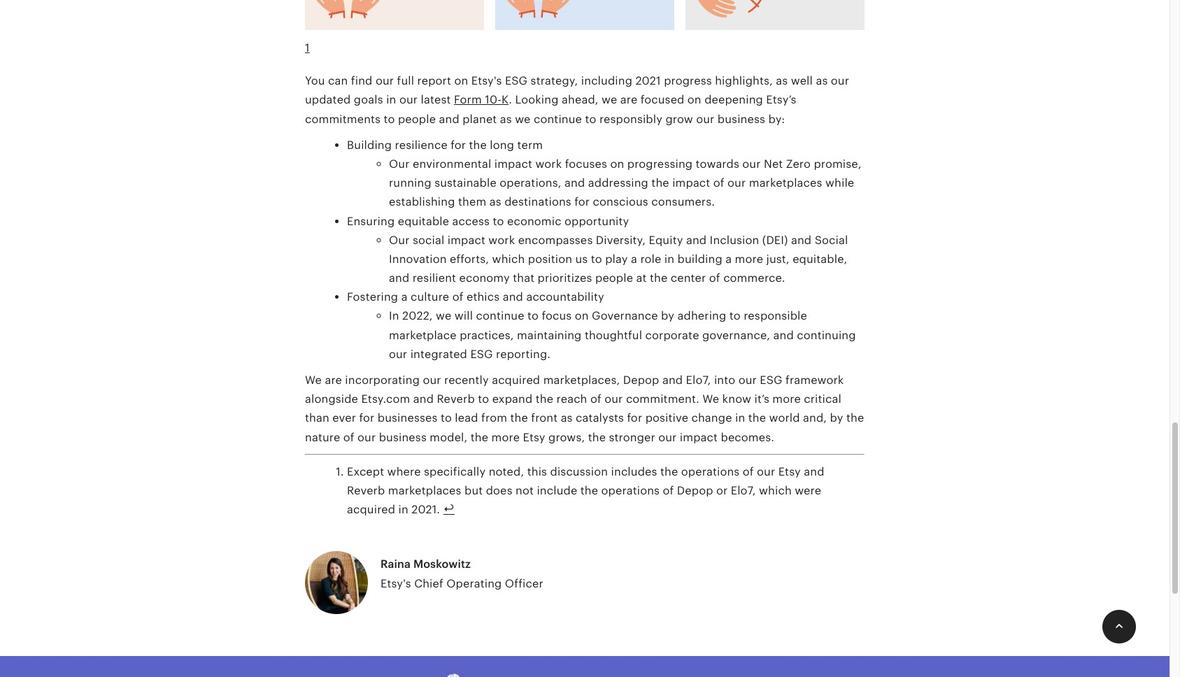 Task type: vqa. For each thing, say whether or not it's contained in the screenshot.
24
no



Task type: locate. For each thing, give the bounding box(es) containing it.
1 vertical spatial operations
[[601, 484, 660, 497]]

reverb inside except where specifically noted, this discussion includes the operations of our etsy and reverb marketplaces but does not include the operations of depop or elo7, which were acquired in 2021.
[[347, 484, 385, 497]]

which inside building resilience for the long term our environmental impact work focuses on progressing towards our net zero promise, running sustainable operations, and addressing the impact of our marketplaces while establishing them as destinations for conscious consumers. ensuring equitable access to economic opportunity our social impact work encompasses diversity, equity and inclusion (dei) and social innovation efforts, which position us to play a role in building a more just, equitable, and resilient economy that prioritizes people at the center of commerce. fostering a culture of ethics and accountability in 2022, we will continue to focus on governance by adhering to responsible marketplace practices, maintaining thoughtful corporate governance, and continuing our integrated esg reporting.
[[492, 253, 525, 266]]

were
[[795, 484, 822, 497]]

commitment.
[[626, 393, 700, 406]]

0 vertical spatial we
[[305, 374, 322, 387]]

inclusion
[[710, 234, 760, 247]]

1 horizontal spatial etsy
[[779, 465, 801, 478]]

0 vertical spatial our
[[389, 157, 410, 171]]

encompasses
[[518, 234, 593, 247]]

0 vertical spatial are
[[621, 93, 638, 107]]

0 horizontal spatial elo7,
[[686, 374, 711, 387]]

marketplaces down net on the top right of the page
[[749, 176, 823, 190]]

and inside .  looking ahead, we are focused on deepening etsy's commitments to people and planet as we continue to responsibly grow our business by:
[[439, 112, 460, 126]]

our down becomes.
[[757, 465, 776, 478]]

0 horizontal spatial acquired
[[347, 503, 395, 517]]

raina
[[381, 558, 411, 571]]

form 10-k link
[[454, 93, 509, 107]]

2 horizontal spatial we
[[602, 93, 617, 107]]

position
[[528, 253, 572, 266]]

work up operations,
[[536, 157, 562, 171]]

continue inside building resilience for the long term our environmental impact work focuses on progressing towards our net zero promise, running sustainable operations, and addressing the impact of our marketplaces while establishing them as destinations for conscious consumers. ensuring equitable access to economic opportunity our social impact work encompasses diversity, equity and inclusion (dei) and social innovation efforts, which position us to play a role in building a more just, equitable, and resilient economy that prioritizes people at the center of commerce. fostering a culture of ethics and accountability in 2022, we will continue to focus on governance by adhering to responsible marketplace practices, maintaining thoughtful corporate governance, and continuing our integrated esg reporting.
[[476, 310, 525, 323]]

1 vertical spatial which
[[759, 484, 792, 497]]

more up commerce.
[[735, 253, 763, 266]]

a up 2022,
[[401, 291, 408, 304]]

2 vertical spatial more
[[492, 431, 520, 444]]

1 vertical spatial we
[[515, 112, 531, 126]]

1 horizontal spatial acquired
[[492, 374, 540, 387]]

0 horizontal spatial by
[[661, 310, 675, 323]]

1 vertical spatial more
[[773, 393, 801, 406]]

continue inside .  looking ahead, we are focused on deepening etsy's commitments to people and planet as we continue to responsibly grow our business by:
[[534, 112, 582, 126]]

lead
[[455, 412, 478, 425]]

and down latest
[[439, 112, 460, 126]]

culture
[[411, 291, 449, 304]]

we down looking
[[515, 112, 531, 126]]

not
[[516, 484, 534, 497]]

etsy inside except where specifically noted, this discussion includes the operations of our etsy and reverb marketplaces but does not include the operations of depop or elo7, which were acquired in 2021.
[[779, 465, 801, 478]]

esg inside you can find our full report on etsy's esg strategy, including 2021 progress highlights, as well as our updated goals in our latest
[[505, 74, 528, 88]]

critical
[[804, 393, 842, 406]]

0 horizontal spatial business
[[379, 431, 427, 444]]

.
[[509, 93, 512, 107]]

of down towards
[[714, 176, 725, 190]]

esg down practices,
[[470, 348, 493, 361]]

in down know
[[735, 412, 745, 425]]

looking
[[515, 93, 559, 107]]

0 horizontal spatial etsy
[[523, 431, 546, 444]]

operations up or
[[681, 465, 740, 478]]

in
[[386, 93, 396, 107], [665, 253, 675, 266], [735, 412, 745, 425], [398, 503, 409, 517]]

our right 'grow'
[[696, 112, 715, 126]]

1 horizontal spatial people
[[595, 272, 633, 285]]

1 horizontal spatial etsy's
[[471, 74, 502, 88]]

0 vertical spatial depop
[[623, 374, 659, 387]]

0 horizontal spatial continue
[[476, 310, 525, 323]]

equity
[[649, 234, 683, 247]]

1 vertical spatial reverb
[[347, 484, 385, 497]]

as up grows,
[[561, 412, 573, 425]]

continue up practices,
[[476, 310, 525, 323]]

we up 'change'
[[703, 393, 719, 406]]

1 horizontal spatial business
[[718, 112, 766, 126]]

them
[[458, 195, 487, 209]]

2 our from the top
[[389, 234, 410, 247]]

are inside .  looking ahead, we are focused on deepening etsy's commitments to people and planet as we continue to responsibly grow our business by:
[[621, 93, 638, 107]]

(dei)
[[763, 234, 788, 247]]

can
[[328, 74, 348, 88]]

social
[[413, 234, 445, 247]]

this
[[527, 465, 547, 478]]

people up resilience
[[398, 112, 436, 126]]

our inside .  looking ahead, we are focused on deepening etsy's commitments to people and planet as we continue to responsibly grow our business by:
[[696, 112, 715, 126]]

we
[[305, 374, 322, 387], [703, 393, 719, 406]]

esg
[[505, 74, 528, 88], [470, 348, 493, 361], [760, 374, 783, 387]]

work down access
[[489, 234, 515, 247]]

to right access
[[493, 214, 504, 228]]

more up world
[[773, 393, 801, 406]]

0 vertical spatial reverb
[[437, 393, 475, 406]]

etsy down front
[[523, 431, 546, 444]]

into
[[714, 374, 736, 387]]

diversity,
[[596, 234, 646, 247]]

alongside
[[305, 393, 358, 406]]

we
[[602, 93, 617, 107], [515, 112, 531, 126], [436, 310, 452, 323]]

0 horizontal spatial we
[[436, 310, 452, 323]]

0 vertical spatial acquired
[[492, 374, 540, 387]]

etsy inside we are incorporating our recently acquired marketplaces, depop and elo7, into our esg framework alongside etsy.com and reverb to expand the reach of our commitment. we know it's more critical than ever for businesses to lead from the front as catalysts for positive change in the world and, by the nature of our business model, the more etsy grows, the stronger our impact becomes.
[[523, 431, 546, 444]]

0 vertical spatial more
[[735, 253, 763, 266]]

are up responsibly
[[621, 93, 638, 107]]

2 vertical spatial esg
[[760, 374, 783, 387]]

and down innovation
[[389, 272, 410, 285]]

in inside building resilience for the long term our environmental impact work focuses on progressing towards our net zero promise, running sustainable operations, and addressing the impact of our marketplaces while establishing them as destinations for conscious consumers. ensuring equitable access to economic opportunity our social impact work encompasses diversity, equity and inclusion (dei) and social innovation efforts, which position us to play a role in building a more just, equitable, and resilient economy that prioritizes people at the center of commerce. fostering a culture of ethics and accountability in 2022, we will continue to focus on governance by adhering to responsible marketplace practices, maintaining thoughtful corporate governance, and continuing our integrated esg reporting.
[[665, 253, 675, 266]]

1 vertical spatial elo7,
[[731, 484, 756, 497]]

0 vertical spatial by
[[661, 310, 675, 323]]

our up the incorporating
[[389, 348, 407, 361]]

1 horizontal spatial continue
[[534, 112, 582, 126]]

economy
[[459, 272, 510, 285]]

acquired
[[492, 374, 540, 387], [347, 503, 395, 517]]

business down the 'businesses' on the bottom left of page
[[379, 431, 427, 444]]

1 horizontal spatial marketplaces
[[749, 176, 823, 190]]

impact inside we are incorporating our recently acquired marketplaces, depop and elo7, into our esg framework alongside etsy.com and reverb to expand the reach of our commitment. we know it's more critical than ever for businesses to lead from the front as catalysts for positive change in the world and, by the nature of our business model, the more etsy grows, the stronger our impact becomes.
[[680, 431, 718, 444]]

0 horizontal spatial work
[[489, 234, 515, 247]]

1 vertical spatial etsy
[[779, 465, 801, 478]]

as down k at the left
[[500, 112, 512, 126]]

are up alongside
[[325, 374, 342, 387]]

we down including
[[602, 93, 617, 107]]

0 horizontal spatial are
[[325, 374, 342, 387]]

we left will
[[436, 310, 452, 323]]

1 horizontal spatial which
[[759, 484, 792, 497]]

0 horizontal spatial depop
[[623, 374, 659, 387]]

0 vertical spatial work
[[536, 157, 562, 171]]

1 horizontal spatial reverb
[[437, 393, 475, 406]]

1 horizontal spatial elo7,
[[731, 484, 756, 497]]

the right includes at the right bottom
[[661, 465, 678, 478]]

0 vertical spatial etsy
[[523, 431, 546, 444]]

responsible
[[744, 310, 807, 323]]

1 horizontal spatial a
[[631, 253, 637, 266]]

our inside except where specifically noted, this discussion includes the operations of our etsy and reverb marketplaces but does not include the operations of depop or elo7, which were acquired in 2021.
[[757, 465, 776, 478]]

more down from
[[492, 431, 520, 444]]

1 vertical spatial acquired
[[347, 503, 395, 517]]

etsy
[[523, 431, 546, 444], [779, 465, 801, 478]]

our up know
[[739, 374, 757, 387]]

0 horizontal spatial people
[[398, 112, 436, 126]]

the
[[469, 138, 487, 152], [652, 176, 669, 190], [650, 272, 668, 285], [536, 393, 554, 406], [510, 412, 528, 425], [749, 412, 766, 425], [847, 412, 864, 425], [471, 431, 489, 444], [588, 431, 606, 444], [661, 465, 678, 478], [581, 484, 598, 497]]

establishing
[[389, 195, 455, 209]]

accountability
[[526, 291, 604, 304]]

as right them
[[490, 195, 502, 209]]

2022,
[[402, 310, 433, 323]]

integrated
[[410, 348, 467, 361]]

reverb down except
[[347, 484, 385, 497]]

elo7, left into
[[686, 374, 711, 387]]

0 horizontal spatial which
[[492, 253, 525, 266]]

people inside .  looking ahead, we are focused on deepening etsy's commitments to people and planet as we continue to responsibly grow our business by:
[[398, 112, 436, 126]]

etsy's
[[471, 74, 502, 88], [381, 578, 411, 591]]

by up corporate
[[661, 310, 675, 323]]

0 horizontal spatial we
[[305, 374, 322, 387]]

form
[[454, 93, 482, 107]]

1 horizontal spatial esg
[[505, 74, 528, 88]]

0 vertical spatial marketplaces
[[749, 176, 823, 190]]

marketplaces
[[749, 176, 823, 190], [388, 484, 462, 497]]

1 horizontal spatial by
[[830, 412, 844, 425]]

our up 'running'
[[389, 157, 410, 171]]

etsy's down raina
[[381, 578, 411, 591]]

elo7, right or
[[731, 484, 756, 497]]

as inside we are incorporating our recently acquired marketplaces, depop and elo7, into our esg framework alongside etsy.com and reverb to expand the reach of our commitment. we know it's more critical than ever for businesses to lead from the front as catalysts for positive change in the world and, by the nature of our business model, the more etsy grows, the stronger our impact becomes.
[[561, 412, 573, 425]]

more
[[735, 253, 763, 266], [773, 393, 801, 406], [492, 431, 520, 444]]

0 vertical spatial which
[[492, 253, 525, 266]]

1 horizontal spatial are
[[621, 93, 638, 107]]

2 vertical spatial we
[[436, 310, 452, 323]]

1 horizontal spatial we
[[703, 393, 719, 406]]

that
[[513, 272, 535, 285]]

1 vertical spatial depop
[[677, 484, 713, 497]]

k
[[502, 93, 509, 107]]

the down lead
[[471, 431, 489, 444]]

marketplaces inside except where specifically noted, this discussion includes the operations of our etsy and reverb marketplaces but does not include the operations of depop or elo7, which were acquired in 2021.
[[388, 484, 462, 497]]

1 horizontal spatial more
[[735, 253, 763, 266]]

commitments
[[305, 112, 381, 126]]

promise,
[[814, 157, 862, 171]]

0 vertical spatial esg
[[505, 74, 528, 88]]

1 vertical spatial our
[[389, 234, 410, 247]]

which inside except where specifically noted, this discussion includes the operations of our etsy and reverb marketplaces but does not include the operations of depop or elo7, which were acquired in 2021.
[[759, 484, 792, 497]]

chief
[[414, 578, 444, 591]]

impact down 'change'
[[680, 431, 718, 444]]

on up form
[[454, 74, 468, 88]]

focused
[[641, 93, 685, 107]]

1 vertical spatial work
[[489, 234, 515, 247]]

etsy's inside you can find our full report on etsy's esg strategy, including 2021 progress highlights, as well as our updated goals in our latest
[[471, 74, 502, 88]]

1 vertical spatial esg
[[470, 348, 493, 361]]

on down progress
[[688, 93, 702, 107]]

1 vertical spatial by
[[830, 412, 844, 425]]

on
[[454, 74, 468, 88], [688, 93, 702, 107], [611, 157, 624, 171], [575, 310, 589, 323]]

depop up commitment.
[[623, 374, 659, 387]]

which up the that
[[492, 253, 525, 266]]

our up innovation
[[389, 234, 410, 247]]

1 vertical spatial continue
[[476, 310, 525, 323]]

impact up the consumers.
[[673, 176, 710, 190]]

does
[[486, 484, 513, 497]]

0 vertical spatial operations
[[681, 465, 740, 478]]

esg up .
[[505, 74, 528, 88]]

sustainable
[[435, 176, 497, 190]]

people
[[398, 112, 436, 126], [595, 272, 633, 285]]

and up building
[[686, 234, 707, 247]]

1 vertical spatial are
[[325, 374, 342, 387]]

continue down looking
[[534, 112, 582, 126]]

by inside we are incorporating our recently acquired marketplaces, depop and elo7, into our esg framework alongside etsy.com and reverb to expand the reach of our commitment. we know it's more critical than ever for businesses to lead from the front as catalysts for positive change in the world and, by the nature of our business model, the more etsy grows, the stronger our impact becomes.
[[830, 412, 844, 425]]

1 vertical spatial we
[[703, 393, 719, 406]]

a down the inclusion
[[726, 253, 732, 266]]

depop left or
[[677, 484, 713, 497]]

role
[[641, 253, 662, 266]]

focuses
[[565, 157, 607, 171]]

you can find our full report on etsy's esg strategy, including 2021 progress highlights, as well as our updated goals in our latest
[[305, 74, 850, 107]]

0 horizontal spatial operations
[[601, 484, 660, 497]]

and up the 'businesses' on the bottom left of page
[[413, 393, 434, 406]]

1 horizontal spatial we
[[515, 112, 531, 126]]

innovation
[[389, 253, 447, 266]]

operations down includes at the right bottom
[[601, 484, 660, 497]]

a left role
[[631, 253, 637, 266]]

2 horizontal spatial esg
[[760, 374, 783, 387]]

and up commitment.
[[663, 374, 683, 387]]

esg up it's
[[760, 374, 783, 387]]

including
[[581, 74, 633, 88]]

0 horizontal spatial etsy's
[[381, 578, 411, 591]]

0 vertical spatial people
[[398, 112, 436, 126]]

0 horizontal spatial marketplaces
[[388, 484, 462, 497]]

0 vertical spatial business
[[718, 112, 766, 126]]

governance
[[592, 310, 658, 323]]

responsibly
[[600, 112, 663, 126]]

resilient
[[413, 272, 456, 285]]

which
[[492, 253, 525, 266], [759, 484, 792, 497]]

1 vertical spatial etsy's
[[381, 578, 411, 591]]

1 horizontal spatial depop
[[677, 484, 713, 497]]

1 vertical spatial people
[[595, 272, 633, 285]]

marketplace
[[389, 329, 457, 342]]

1 vertical spatial business
[[379, 431, 427, 444]]

0 vertical spatial elo7,
[[686, 374, 711, 387]]

acquired down except
[[347, 503, 395, 517]]

resilience
[[395, 138, 448, 152]]

0 horizontal spatial esg
[[470, 348, 493, 361]]

and inside except where specifically noted, this discussion includes the operations of our etsy and reverb marketplaces but does not include the operations of depop or elo7, which were acquired in 2021.
[[804, 465, 825, 478]]

grows,
[[549, 431, 585, 444]]

the right at
[[650, 272, 668, 285]]

fostering
[[347, 291, 398, 304]]

1 vertical spatial marketplaces
[[388, 484, 462, 497]]

include
[[537, 484, 578, 497]]

operations,
[[500, 176, 562, 190]]

business
[[718, 112, 766, 126], [379, 431, 427, 444]]

reverb down the recently
[[437, 393, 475, 406]]

find
[[351, 74, 373, 88]]

0 vertical spatial continue
[[534, 112, 582, 126]]

people down play
[[595, 272, 633, 285]]

we are incorporating our recently acquired marketplaces, depop and elo7, into our esg framework alongside etsy.com and reverb to expand the reach of our commitment. we know it's more critical than ever for businesses to lead from the front as catalysts for positive change in the world and, by the nature of our business model, the more etsy grows, the stronger our impact becomes.
[[305, 374, 864, 444]]

ethics
[[467, 291, 500, 304]]

in left 2021.
[[398, 503, 409, 517]]

0 horizontal spatial reverb
[[347, 484, 385, 497]]

as inside building resilience for the long term our environmental impact work focuses on progressing towards our net zero promise, running sustainable operations, and addressing the impact of our marketplaces while establishing them as destinations for conscious consumers. ensuring equitable access to economic opportunity our social impact work encompasses diversity, equity and inclusion (dei) and social innovation efforts, which position us to play a role in building a more just, equitable, and resilient economy that prioritizes people at the center of commerce. fostering a culture of ethics and accountability in 2022, we will continue to focus on governance by adhering to responsible marketplace practices, maintaining thoughtful corporate governance, and continuing our integrated esg reporting.
[[490, 195, 502, 209]]

more inside building resilience for the long term our environmental impact work focuses on progressing towards our net zero promise, running sustainable operations, and addressing the impact of our marketplaces while establishing them as destinations for conscious consumers. ensuring equitable access to economic opportunity our social impact work encompasses diversity, equity and inclusion (dei) and social innovation efforts, which position us to play a role in building a more just, equitable, and resilient economy that prioritizes people at the center of commerce. fostering a culture of ethics and accountability in 2022, we will continue to focus on governance by adhering to responsible marketplace practices, maintaining thoughtful corporate governance, and continuing our integrated esg reporting.
[[735, 253, 763, 266]]

acquired up expand
[[492, 374, 540, 387]]

strategy,
[[531, 74, 578, 88]]

and up were
[[804, 465, 825, 478]]

esg inside we are incorporating our recently acquired marketplaces, depop and elo7, into our esg framework alongside etsy.com and reverb to expand the reach of our commitment. we know it's more critical than ever for businesses to lead from the front as catalysts for positive change in the world and, by the nature of our business model, the more etsy grows, the stronger our impact becomes.
[[760, 374, 783, 387]]

0 horizontal spatial a
[[401, 291, 408, 304]]

0 vertical spatial etsy's
[[471, 74, 502, 88]]

efforts,
[[450, 253, 489, 266]]

esg inside building resilience for the long term our environmental impact work focuses on progressing towards our net zero promise, running sustainable operations, and addressing the impact of our marketplaces while establishing them as destinations for conscious consumers. ensuring equitable access to economic opportunity our social impact work encompasses diversity, equity and inclusion (dei) and social innovation efforts, which position us to play a role in building a more just, equitable, and resilient economy that prioritizes people at the center of commerce. fostering a culture of ethics and accountability in 2022, we will continue to focus on governance by adhering to responsible marketplace practices, maintaining thoughtful corporate governance, and continuing our integrated esg reporting.
[[470, 348, 493, 361]]

marketplaces up 2021.
[[388, 484, 462, 497]]

at
[[636, 272, 647, 285]]



Task type: describe. For each thing, give the bounding box(es) containing it.
highlights,
[[715, 74, 773, 88]]

for up stronger
[[627, 412, 643, 425]]

well
[[791, 74, 813, 88]]

consumers.
[[652, 195, 715, 209]]

to up building
[[384, 112, 395, 126]]

discussion
[[550, 465, 608, 478]]

know
[[723, 393, 752, 406]]

maintaining
[[517, 329, 582, 342]]

governance,
[[703, 329, 770, 342]]

↩
[[443, 503, 455, 517]]

0 vertical spatial we
[[602, 93, 617, 107]]

to right us
[[591, 253, 602, 266]]

term
[[517, 138, 543, 152]]

2021
[[636, 74, 661, 88]]

impact down long
[[495, 157, 532, 171]]

the down discussion
[[581, 484, 598, 497]]

business inside we are incorporating our recently acquired marketplaces, depop and elo7, into our esg framework alongside etsy.com and reverb to expand the reach of our commitment. we know it's more critical than ever for businesses to lead from the front as catalysts for positive change in the world and, by the nature of our business model, the more etsy grows, the stronger our impact becomes.
[[379, 431, 427, 444]]

in inside we are incorporating our recently acquired marketplaces, depop and elo7, into our esg framework alongside etsy.com and reverb to expand the reach of our commitment. we know it's more critical than ever for businesses to lead from the front as catalysts for positive change in the world and, by the nature of our business model, the more etsy grows, the stronger our impact becomes.
[[735, 412, 745, 425]]

prioritizes
[[538, 272, 592, 285]]

change
[[692, 412, 732, 425]]

adhering
[[678, 310, 727, 323]]

for up environmental
[[451, 138, 466, 152]]

building resilience for the long term our environmental impact work focuses on progressing towards our net zero promise, running sustainable operations, and addressing the impact of our marketplaces while establishing them as destinations for conscious consumers. ensuring equitable access to economic opportunity our social impact work encompasses diversity, equity and inclusion (dei) and social innovation efforts, which position us to play a role in building a more just, equitable, and resilient economy that prioritizes people at the center of commerce. fostering a culture of ethics and accountability in 2022, we will continue to focus on governance by adhering to responsible marketplace practices, maintaining thoughtful corporate governance, and continuing our integrated esg reporting.
[[347, 138, 862, 361]]

on inside .  looking ahead, we are focused on deepening etsy's commitments to people and planet as we continue to responsibly grow our business by:
[[688, 93, 702, 107]]

ahead,
[[562, 93, 599, 107]]

goals
[[354, 93, 383, 107]]

building
[[678, 253, 723, 266]]

to up model,
[[441, 412, 452, 425]]

environmental
[[413, 157, 491, 171]]

acquired inside except where specifically noted, this discussion includes the operations of our etsy and reverb marketplaces but does not include the operations of depop or elo7, which were acquired in 2021.
[[347, 503, 395, 517]]

we inside building resilience for the long term our environmental impact work focuses on progressing towards our net zero promise, running sustainable operations, and addressing the impact of our marketplaces while establishing them as destinations for conscious consumers. ensuring equitable access to economic opportunity our social impact work encompasses diversity, equity and inclusion (dei) and social innovation efforts, which position us to play a role in building a more just, equitable, and resilient economy that prioritizes people at the center of commerce. fostering a culture of ethics and accountability in 2022, we will continue to focus on governance by adhering to responsible marketplace practices, maintaining thoughtful corporate governance, and continuing our integrated esg reporting.
[[436, 310, 452, 323]]

play
[[605, 253, 628, 266]]

elo7, inside except where specifically noted, this discussion includes the operations of our etsy and reverb marketplaces but does not include the operations of depop or elo7, which were acquired in 2021.
[[731, 484, 756, 497]]

for right ever
[[359, 412, 375, 425]]

the down it's
[[749, 412, 766, 425]]

1
[[305, 41, 310, 55]]

raina moskowitz image image
[[305, 552, 368, 615]]

in inside you can find our full report on etsy's esg strategy, including 2021 progress highlights, as well as our updated goals in our latest
[[386, 93, 396, 107]]

opportunity
[[565, 214, 629, 228]]

of up catalysts
[[591, 393, 602, 406]]

ensuring
[[347, 214, 395, 228]]

the up front
[[536, 393, 554, 406]]

on up addressing
[[611, 157, 624, 171]]

acquired inside we are incorporating our recently acquired marketplaces, depop and elo7, into our esg framework alongside etsy.com and reverb to expand the reach of our commitment. we know it's more critical than ever for businesses to lead from the front as catalysts for positive change in the world and, by the nature of our business model, the more etsy grows, the stronger our impact becomes.
[[492, 374, 540, 387]]

thoughtful
[[585, 329, 642, 342]]

1 horizontal spatial work
[[536, 157, 562, 171]]

on inside you can find our full report on etsy's esg strategy, including 2021 progress highlights, as well as our updated goals in our latest
[[454, 74, 468, 88]]

people inside building resilience for the long term our environmental impact work focuses on progressing towards our net zero promise, running sustainable operations, and addressing the impact of our marketplaces while establishing them as destinations for conscious consumers. ensuring equitable access to economic opportunity our social impact work encompasses diversity, equity and inclusion (dei) and social innovation efforts, which position us to play a role in building a more just, equitable, and resilient economy that prioritizes people at the center of commerce. fostering a culture of ethics and accountability in 2022, we will continue to focus on governance by adhering to responsible marketplace practices, maintaining thoughtful corporate governance, and continuing our integrated esg reporting.
[[595, 272, 633, 285]]

2 horizontal spatial a
[[726, 253, 732, 266]]

corporate
[[646, 329, 699, 342]]

incorporating
[[345, 374, 420, 387]]

running
[[389, 176, 432, 190]]

in inside except where specifically noted, this discussion includes the operations of our etsy and reverb marketplaces but does not include the operations of depop or elo7, which were acquired in 2021.
[[398, 503, 409, 517]]

the left long
[[469, 138, 487, 152]]

↩ link
[[443, 503, 455, 517]]

marketplaces inside building resilience for the long term our environmental impact work focuses on progressing towards our net zero promise, running sustainable operations, and addressing the impact of our marketplaces while establishing them as destinations for conscious consumers. ensuring equitable access to economic opportunity our social impact work encompasses diversity, equity and inclusion (dei) and social innovation efforts, which position us to play a role in building a more just, equitable, and resilient economy that prioritizes people at the center of commerce. fostering a culture of ethics and accountability in 2022, we will continue to focus on governance by adhering to responsible marketplace practices, maintaining thoughtful corporate governance, and continuing our integrated esg reporting.
[[749, 176, 823, 190]]

1 horizontal spatial operations
[[681, 465, 740, 478]]

our left net on the top right of the page
[[743, 157, 761, 171]]

10-
[[485, 93, 502, 107]]

updated
[[305, 93, 351, 107]]

to up from
[[478, 393, 489, 406]]

from
[[481, 412, 507, 425]]

our left full
[[376, 74, 394, 88]]

framework
[[786, 374, 844, 387]]

depop inside except where specifically noted, this discussion includes the operations of our etsy and reverb marketplaces but does not include the operations of depop or elo7, which were acquired in 2021.
[[677, 484, 713, 497]]

positive
[[646, 412, 689, 425]]

specifically
[[424, 465, 486, 478]]

for up the opportunity
[[575, 195, 590, 209]]

of down ever
[[343, 431, 355, 444]]

raina moskowitz etsy's chief operating officer
[[381, 558, 544, 591]]

depop inside we are incorporating our recently acquired marketplaces, depop and elo7, into our esg framework alongside etsy.com and reverb to expand the reach of our commitment. we know it's more critical than ever for businesses to lead from the front as catalysts for positive change in the world and, by the nature of our business model, the more etsy grows, the stronger our impact becomes.
[[623, 374, 659, 387]]

stronger
[[609, 431, 656, 444]]

etsy.com
[[361, 393, 410, 406]]

grow
[[666, 112, 693, 126]]

of down becomes.
[[743, 465, 754, 478]]

as up etsy's
[[776, 74, 788, 88]]

our down "positive" in the right bottom of the page
[[659, 431, 677, 444]]

and right (dei)
[[791, 234, 812, 247]]

our up catalysts
[[605, 393, 623, 406]]

2021.
[[412, 503, 440, 517]]

it's
[[755, 393, 770, 406]]

are inside we are incorporating our recently acquired marketplaces, depop and elo7, into our esg framework alongside etsy.com and reverb to expand the reach of our commitment. we know it's more critical than ever for businesses to lead from the front as catalysts for positive change in the world and, by the nature of our business model, the more etsy grows, the stronger our impact becomes.
[[325, 374, 342, 387]]

towards
[[696, 157, 740, 171]]

operating
[[447, 578, 502, 591]]

model,
[[430, 431, 468, 444]]

recently
[[444, 374, 489, 387]]

the right and,
[[847, 412, 864, 425]]

addressing
[[588, 176, 649, 190]]

includes
[[611, 465, 657, 478]]

us
[[576, 253, 588, 266]]

access
[[452, 214, 490, 228]]

on right focus
[[575, 310, 589, 323]]

you
[[305, 74, 325, 88]]

to down ahead,
[[585, 112, 597, 126]]

as inside .  looking ahead, we are focused on deepening etsy's commitments to people and planet as we continue to responsibly grow our business by:
[[500, 112, 512, 126]]

catalysts
[[576, 412, 624, 425]]

reverb inside we are incorporating our recently acquired marketplaces, depop and elo7, into our esg framework alongside etsy.com and reverb to expand the reach of our commitment. we know it's more critical than ever for businesses to lead from the front as catalysts for positive change in the world and, by the nature of our business model, the more etsy grows, the stronger our impact becomes.
[[437, 393, 475, 406]]

our down full
[[399, 93, 418, 107]]

ever
[[333, 412, 356, 425]]

2 horizontal spatial more
[[773, 393, 801, 406]]

will
[[455, 310, 473, 323]]

the down catalysts
[[588, 431, 606, 444]]

1 link
[[305, 41, 310, 55]]

the down progressing
[[652, 176, 669, 190]]

our up except
[[358, 431, 376, 444]]

of down building
[[709, 272, 721, 285]]

and down the that
[[503, 291, 523, 304]]

report
[[417, 74, 451, 88]]

world
[[769, 412, 800, 425]]

front
[[531, 412, 558, 425]]

our down integrated
[[423, 374, 441, 387]]

noted,
[[489, 465, 524, 478]]

elo7, inside we are incorporating our recently acquired marketplaces, depop and elo7, into our esg framework alongside etsy.com and reverb to expand the reach of our commitment. we know it's more critical than ever for businesses to lead from the front as catalysts for positive change in the world and, by the nature of our business model, the more etsy grows, the stronger our impact becomes.
[[686, 374, 711, 387]]

business inside .  looking ahead, we are focused on deepening etsy's commitments to people and planet as we continue to responsibly grow our business by:
[[718, 112, 766, 126]]

by:
[[769, 112, 785, 126]]

to up governance,
[[730, 310, 741, 323]]

marketplaces,
[[543, 374, 620, 387]]

building
[[347, 138, 392, 152]]

becomes.
[[721, 431, 775, 444]]

the down expand
[[510, 412, 528, 425]]

social
[[815, 234, 848, 247]]

and down focuses
[[565, 176, 585, 190]]

businesses
[[378, 412, 438, 425]]

as right well
[[816, 74, 828, 88]]

etsy's inside raina moskowitz etsy's chief operating officer
[[381, 578, 411, 591]]

progressing
[[628, 157, 693, 171]]

deepening
[[705, 93, 763, 107]]

etsy's
[[766, 93, 797, 107]]

our right well
[[831, 74, 850, 88]]

zero
[[786, 157, 811, 171]]

0 horizontal spatial more
[[492, 431, 520, 444]]

reporting.
[[496, 348, 551, 361]]

to left focus
[[528, 310, 539, 323]]

impact up 'efforts,'
[[448, 234, 486, 247]]

1 our from the top
[[389, 157, 410, 171]]

where
[[387, 465, 421, 478]]

our down towards
[[728, 176, 746, 190]]

and,
[[803, 412, 827, 425]]

in
[[389, 310, 399, 323]]

of left or
[[663, 484, 674, 497]]

and down 'responsible'
[[774, 329, 794, 342]]

.  looking ahead, we are focused on deepening etsy's commitments to people and planet as we continue to responsibly grow our business by:
[[305, 93, 797, 126]]

by inside building resilience for the long term our environmental impact work focuses on progressing towards our net zero promise, running sustainable operations, and addressing the impact of our marketplaces while establishing them as destinations for conscious consumers. ensuring equitable access to economic opportunity our social impact work encompasses diversity, equity and inclusion (dei) and social innovation efforts, which position us to play a role in building a more just, equitable, and resilient economy that prioritizes people at the center of commerce. fostering a culture of ethics and accountability in 2022, we will continue to focus on governance by adhering to responsible marketplace practices, maintaining thoughtful corporate governance, and continuing our integrated esg reporting.
[[661, 310, 675, 323]]

of up will
[[452, 291, 464, 304]]



